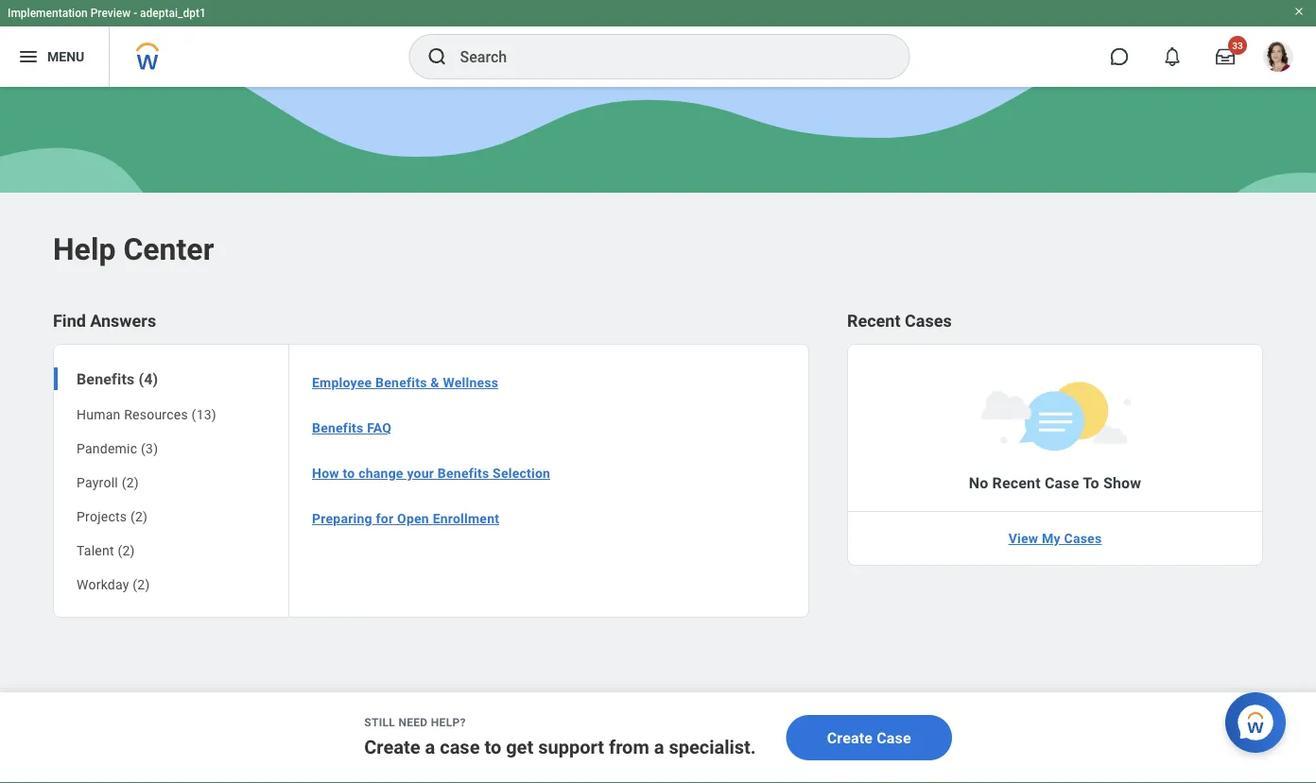 Task type: describe. For each thing, give the bounding box(es) containing it.
no recent case to show
[[969, 474, 1142, 492]]

answers
[[90, 312, 156, 331]]

justify image
[[17, 45, 40, 68]]

human resources (13)
[[77, 407, 217, 423]]

still
[[364, 717, 395, 730]]

list containing employee benefits & wellness
[[305, 360, 793, 542]]

enrollment
[[433, 511, 500, 527]]

no recent case to show region
[[847, 344, 1263, 566]]

(3)
[[141, 441, 158, 457]]

recent inside region
[[993, 474, 1041, 492]]

for
[[376, 511, 394, 527]]

cases inside no recent case to show region
[[1064, 531, 1102, 547]]

menu banner
[[0, 0, 1316, 87]]

preparing for open enrollment
[[312, 511, 500, 527]]

workday
[[77, 577, 129, 593]]

selection
[[493, 466, 551, 482]]

show
[[1104, 474, 1142, 492]]

notifications large image
[[1163, 47, 1182, 66]]

33
[[1232, 40, 1243, 51]]

(2) for talent (2)
[[118, 543, 135, 559]]

specialist.
[[669, 737, 756, 759]]

33 button
[[1205, 36, 1247, 78]]

change
[[359, 466, 404, 482]]

preparing
[[312, 511, 372, 527]]

Search Workday  search field
[[460, 36, 871, 78]]

to inside still need help? create a case to get support from a specialist.
[[485, 737, 501, 759]]

employee benefits & wellness button
[[305, 368, 506, 398]]

employee benefits & wellness
[[312, 375, 499, 391]]

how
[[312, 466, 339, 482]]

create case link
[[786, 716, 952, 761]]

payroll
[[77, 475, 118, 491]]

help
[[53, 232, 116, 267]]

talent (2)
[[77, 543, 135, 559]]

center
[[123, 232, 214, 267]]

0 horizontal spatial cases
[[905, 312, 952, 331]]

tab list containing benefits
[[54, 345, 288, 618]]

search image
[[426, 45, 449, 68]]

adeptai_dpt1
[[140, 7, 206, 20]]

view my cases
[[1009, 531, 1102, 547]]

no
[[969, 474, 989, 492]]

1 vertical spatial case
[[877, 730, 911, 748]]

benefits up human
[[77, 370, 135, 388]]

from
[[609, 737, 649, 759]]

how to change your benefits selection
[[312, 466, 551, 482]]

view my cases link
[[1001, 520, 1110, 558]]

projects (2)
[[77, 509, 148, 525]]

menu
[[47, 49, 84, 64]]

benefits inside button
[[312, 421, 364, 436]]

2 a from the left
[[654, 737, 664, 759]]

case inside region
[[1045, 474, 1080, 492]]

menu button
[[0, 26, 109, 87]]

close environment banner image
[[1294, 6, 1305, 17]]

projects
[[77, 509, 127, 525]]

(2) for payroll (2)
[[122, 475, 139, 491]]

preview
[[90, 7, 131, 20]]

wellness
[[443, 375, 499, 391]]

(4)
[[139, 370, 158, 388]]

human
[[77, 407, 121, 423]]



Task type: vqa. For each thing, say whether or not it's contained in the screenshot.
Campaign Email Analytics
no



Task type: locate. For each thing, give the bounding box(es) containing it.
open
[[397, 511, 429, 527]]

(2) right talent
[[118, 543, 135, 559]]

(2) for projects (2)
[[130, 509, 148, 525]]

(2) right projects
[[130, 509, 148, 525]]

cases
[[905, 312, 952, 331], [1064, 531, 1102, 547]]

profile logan mcneil image
[[1263, 42, 1294, 76]]

0 vertical spatial cases
[[905, 312, 952, 331]]

pandemic
[[77, 441, 137, 457]]

to
[[1083, 474, 1100, 492]]

(2) for workday (2)
[[133, 577, 150, 593]]

my
[[1042, 531, 1061, 547]]

implementation preview -   adeptai_dpt1
[[8, 7, 206, 20]]

0 horizontal spatial to
[[343, 466, 355, 482]]

case
[[440, 737, 480, 759]]

a down 'need'
[[425, 737, 435, 759]]

1 vertical spatial cases
[[1064, 531, 1102, 547]]

talent
[[77, 543, 114, 559]]

support
[[538, 737, 604, 759]]

help?
[[431, 717, 466, 730]]

1 horizontal spatial case
[[1045, 474, 1080, 492]]

(2) right workday
[[133, 577, 150, 593]]

benefits inside 'button'
[[376, 375, 427, 391]]

a
[[425, 737, 435, 759], [654, 737, 664, 759]]

pandemic (3)
[[77, 441, 158, 457]]

1 horizontal spatial cases
[[1064, 531, 1102, 547]]

view
[[1009, 531, 1039, 547]]

preparing for open enrollment button
[[305, 504, 507, 534]]

0 horizontal spatial create
[[364, 737, 420, 759]]

find
[[53, 312, 86, 331]]

0 vertical spatial recent
[[847, 312, 901, 331]]

tab list
[[54, 345, 288, 618]]

benefits left &
[[376, 375, 427, 391]]

1 horizontal spatial a
[[654, 737, 664, 759]]

1 vertical spatial to
[[485, 737, 501, 759]]

a right from
[[654, 737, 664, 759]]

(2) right payroll
[[122, 475, 139, 491]]

1 horizontal spatial create
[[827, 730, 873, 748]]

implementation
[[8, 7, 88, 20]]

inbox large image
[[1216, 47, 1235, 66]]

(2)
[[122, 475, 139, 491], [130, 509, 148, 525], [118, 543, 135, 559], [133, 577, 150, 593]]

0 horizontal spatial recent
[[847, 312, 901, 331]]

recent
[[847, 312, 901, 331], [993, 474, 1041, 492]]

help center
[[53, 232, 214, 267]]

(13)
[[192, 407, 217, 423]]

-
[[133, 7, 137, 20]]

to left get
[[485, 737, 501, 759]]

to right how
[[343, 466, 355, 482]]

need
[[399, 717, 428, 730]]

to
[[343, 466, 355, 482], [485, 737, 501, 759]]

employee
[[312, 375, 372, 391]]

1 a from the left
[[425, 737, 435, 759]]

0 vertical spatial case
[[1045, 474, 1080, 492]]

your
[[407, 466, 434, 482]]

benefits inside button
[[438, 466, 489, 482]]

0 vertical spatial to
[[343, 466, 355, 482]]

0 horizontal spatial a
[[425, 737, 435, 759]]

create inside still need help? create a case to get support from a specialist.
[[364, 737, 420, 759]]

benefits faq
[[312, 421, 392, 436]]

1 vertical spatial recent
[[993, 474, 1041, 492]]

&
[[431, 375, 440, 391]]

create case
[[827, 730, 911, 748]]

0 horizontal spatial case
[[877, 730, 911, 748]]

workday (2)
[[77, 577, 150, 593]]

create
[[827, 730, 873, 748], [364, 737, 420, 759]]

benefits right your
[[438, 466, 489, 482]]

get
[[506, 737, 534, 759]]

benefits faq button
[[305, 413, 399, 444]]

faq
[[367, 421, 392, 436]]

resources
[[124, 407, 188, 423]]

1 horizontal spatial recent
[[993, 474, 1041, 492]]

benefits
[[77, 370, 135, 388], [376, 375, 427, 391], [312, 421, 364, 436], [438, 466, 489, 482]]

how to change your benefits selection button
[[305, 459, 558, 489]]

benefits left faq
[[312, 421, 364, 436]]

benefits (4)
[[77, 370, 158, 388]]

case
[[1045, 474, 1080, 492], [877, 730, 911, 748]]

find answers
[[53, 312, 156, 331]]

1 horizontal spatial to
[[485, 737, 501, 759]]

list
[[305, 360, 793, 542]]

still need help? create a case to get support from a specialist.
[[364, 717, 756, 759]]

payroll (2)
[[77, 475, 139, 491]]

to inside how to change your benefits selection button
[[343, 466, 355, 482]]

recent cases
[[847, 312, 952, 331]]



